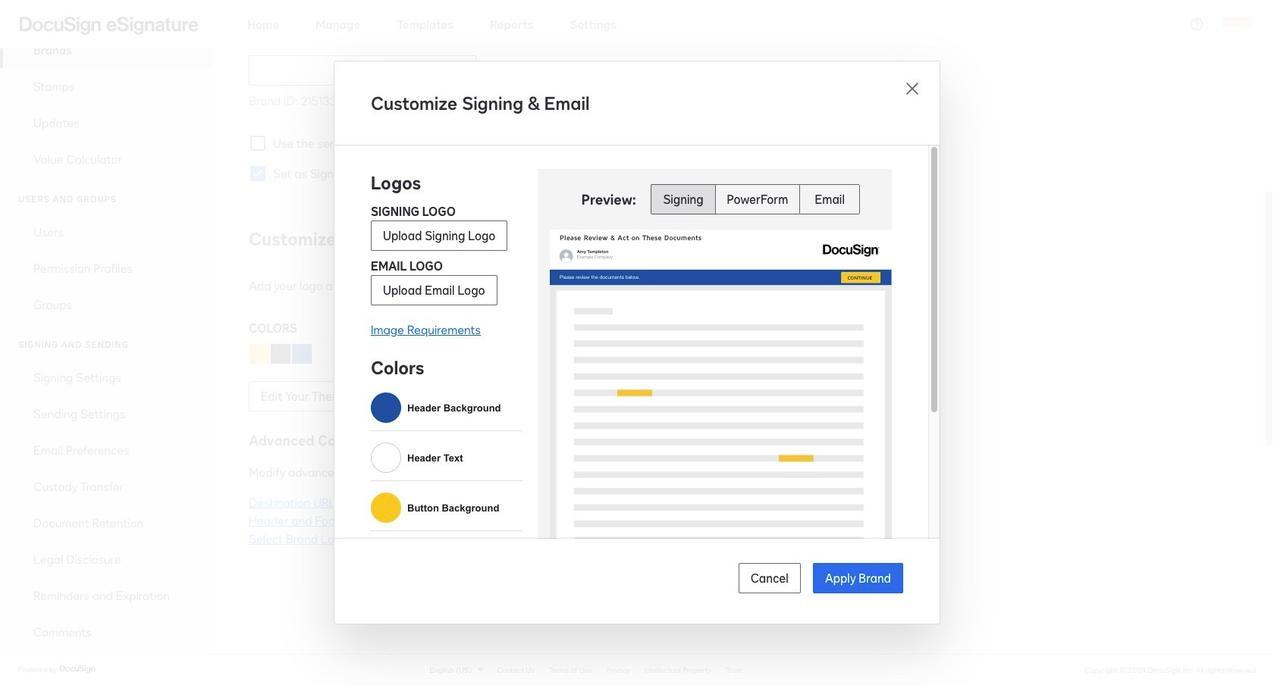 Task type: locate. For each thing, give the bounding box(es) containing it.
group
[[651, 184, 860, 215]]

None text field
[[250, 56, 476, 85]]

docusign image
[[59, 664, 97, 676]]

docusign admin image
[[20, 16, 199, 35]]



Task type: describe. For each thing, give the bounding box(es) containing it.
signing and sending element
[[0, 360, 212, 686]]

your uploaded profile image image
[[1223, 9, 1253, 39]]

account element
[[0, 0, 212, 178]]

users and groups element
[[0, 214, 212, 323]]



